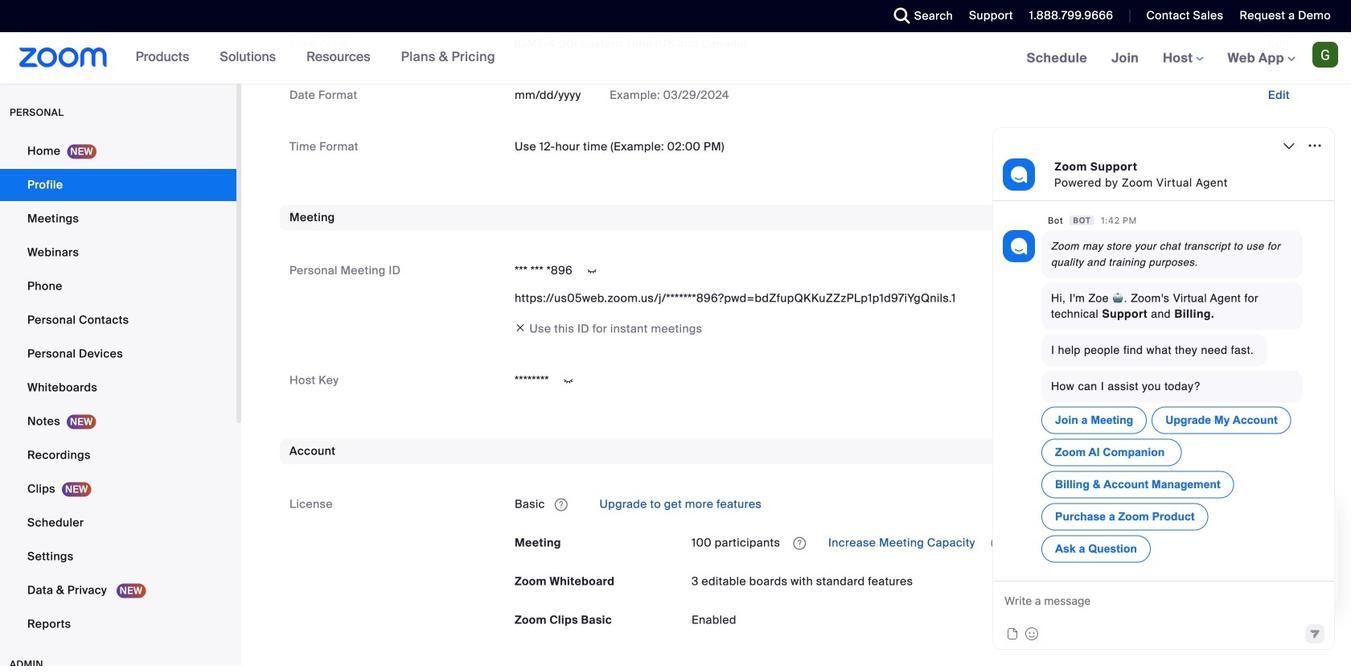 Task type: locate. For each thing, give the bounding box(es) containing it.
application
[[692, 530, 1304, 556]]

show personal meeting id image
[[579, 264, 605, 279]]

banner
[[0, 32, 1352, 85]]

personal menu menu
[[0, 135, 237, 642]]

zoom logo image
[[19, 47, 108, 68]]

product information navigation
[[124, 32, 508, 84]]

learn more about increasing meeting capacity image
[[987, 536, 1009, 551]]



Task type: describe. For each thing, give the bounding box(es) containing it.
show host key image
[[556, 374, 582, 388]]

meetings navigation
[[1015, 32, 1352, 85]]

profile picture image
[[1313, 42, 1339, 68]]



Task type: vqa. For each thing, say whether or not it's contained in the screenshot.
meetings navigation
yes



